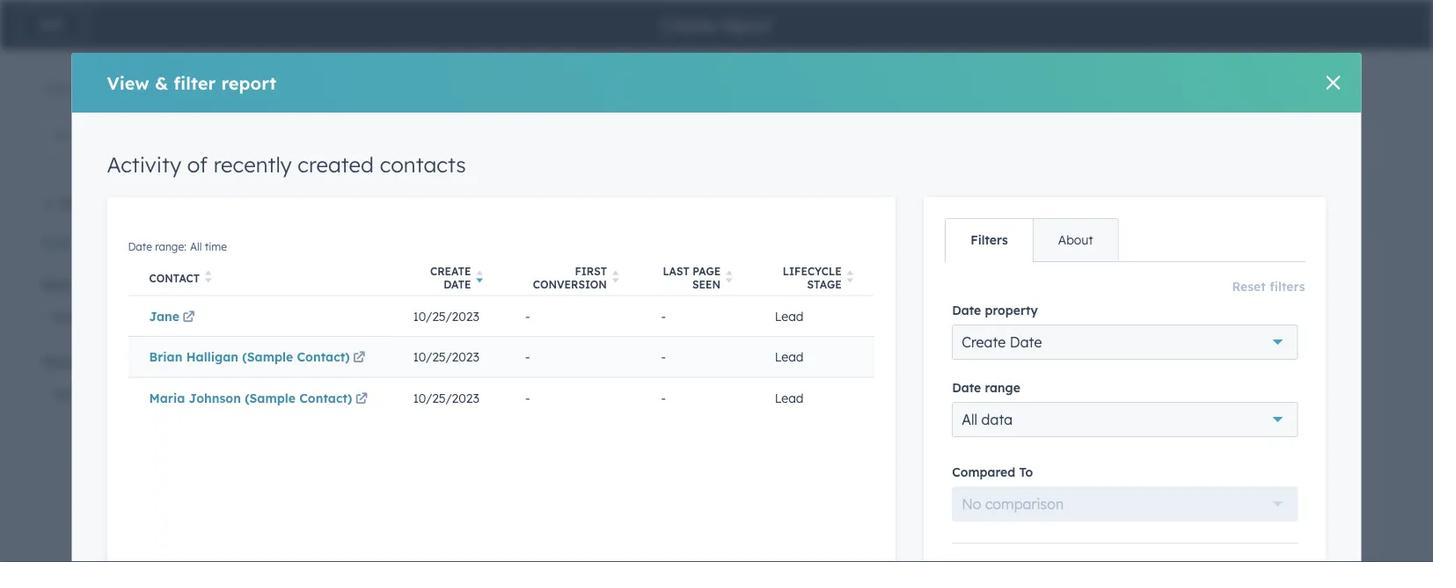 Task type: describe. For each thing, give the bounding box(es) containing it.
the inside option
[[389, 300, 411, 318]]

brian
[[149, 349, 182, 365]]

contact
[[149, 271, 200, 284]]

data
[[981, 411, 1013, 429]]

created inside 'dialog'
[[298, 151, 374, 178]]

hubspot
[[1078, 300, 1136, 318]]

1 10/25/2023 from the top
[[413, 308, 479, 324]]

10/25/2023 for halligan
[[413, 349, 479, 365]]

1 horizontal spatial contacts
[[485, 300, 543, 318]]

sources
[[76, 277, 122, 292]]

no
[[962, 495, 981, 513]]

filters link
[[946, 219, 1033, 261]]

press to sort. element for lifecycle stage
[[847, 270, 853, 285]]

data sources
[[42, 277, 122, 292]]

results
[[107, 81, 145, 96]]

2 vertical spatial recently
[[578, 300, 630, 318]]

activity of recently created contacts dialog
[[72, 53, 1361, 562]]

jane
[[149, 308, 179, 324]]

seen
[[692, 278, 721, 291]]

of up activity
[[413, 262, 431, 284]]

range: inside option
[[368, 383, 399, 396]]

link opens in a new window image for maria johnson (sample contact)
[[355, 393, 368, 406]]

first
[[575, 265, 607, 278]]

all data
[[962, 411, 1013, 429]]

create inside page section element
[[661, 14, 716, 36]]

contacts
[[352, 341, 399, 354]]

reset filters
[[1232, 279, 1305, 294]]

0 horizontal spatial templates
[[98, 195, 159, 211]]

leave
[[1298, 300, 1333, 318]]

first conversion
[[533, 265, 607, 291]]

date range: in the last 30 days
[[898, 404, 1052, 417]]

link opens in a new window image for jane
[[183, 311, 195, 324]]

views
[[996, 464, 1033, 477]]

contact button
[[128, 257, 392, 296]]

create date button
[[952, 325, 1298, 360]]

link opens in a new window image for brian halligan (sample contact)
[[353, 352, 365, 365]]

press to sort. image for conversion
[[612, 270, 619, 283]]

time inside activity of recently created contacts 'dialog'
[[205, 240, 227, 253]]

0 inside views 0
[[1007, 482, 1022, 513]]

activity
[[415, 300, 464, 318]]

stage
[[807, 278, 842, 291]]

create report
[[661, 14, 772, 36]]

blog pages
[[909, 362, 968, 375]]

to:
[[1126, 404, 1139, 417]]

1 horizontal spatial templates
[[485, 187, 573, 209]]

2 many from the left
[[1257, 300, 1294, 318]]

halligan
[[186, 349, 238, 365]]

filters for clear filters
[[79, 234, 114, 250]]

15
[[53, 81, 65, 96]]

filter templates
[[62, 195, 159, 211]]

compared to: previous 30 days
[[1070, 404, 1226, 417]]

submitted
[[634, 300, 702, 318]]

property
[[985, 303, 1038, 318]]

time inside option
[[417, 383, 439, 396]]

brian halligan (sample contact) link
[[149, 349, 368, 365]]

2 vertical spatial range:
[[925, 404, 956, 417]]

scratch
[[485, 78, 549, 100]]

2 days from the left
[[1202, 404, 1226, 417]]

lifecycle
[[783, 265, 842, 278]]

maria johnson (sample contact)
[[149, 390, 352, 406]]

date property
[[952, 303, 1038, 318]]

create date for create date popup button
[[962, 334, 1042, 351]]

descending sort. press to sort ascending. image
[[476, 270, 483, 283]]

and
[[1088, 262, 1122, 284]]

create inside popup button
[[962, 334, 1006, 351]]

compared to
[[952, 465, 1033, 480]]

websites
[[494, 341, 539, 354]]

create reports from templates
[[304, 187, 573, 209]]

view
[[107, 72, 149, 94]]

how many views do all my hubspot blogs have? how many leave the page?
[[898, 300, 1333, 339]]

maria johnson (sample contact) link
[[149, 390, 371, 406]]

none checkbox containing activity of recently created contacts
[[304, 226, 1041, 562]]

125
[[84, 81, 104, 96]]

(sample for johnson
[[245, 390, 296, 406]]

2 30 from the left
[[1187, 404, 1199, 417]]

my
[[1053, 300, 1074, 318]]

1 many from the left
[[931, 300, 969, 318]]

report inside activity of recently created contacts 'dialog'
[[221, 72, 276, 94]]

views 0
[[996, 464, 1033, 513]]

activity inside 'dialog'
[[107, 151, 181, 178]]

date up contact
[[128, 240, 152, 253]]

activity of recently created contacts inside option
[[340, 262, 660, 284]]

select for visualization
[[52, 385, 92, 402]]

close image
[[1326, 76, 1340, 90]]

create date for create date button
[[430, 265, 471, 291]]

first conversion button
[[504, 257, 640, 296]]

filter
[[62, 195, 94, 211]]

select button for data sources
[[42, 299, 262, 334]]

exit
[[40, 17, 63, 32]]

lifecycle stage
[[783, 265, 842, 291]]

Search search field
[[42, 117, 262, 152]]

date down contacts
[[340, 383, 365, 396]]

all
[[1034, 300, 1049, 318]]

who
[[547, 300, 574, 318]]

maria
[[149, 390, 185, 406]]

views inside how many views do all my hubspot blogs have? how many leave the page?
[[973, 300, 1009, 318]]

view & filter report
[[107, 72, 276, 94]]

last
[[992, 404, 1010, 417]]

1 days from the left
[[1028, 404, 1052, 417]]

&
[[155, 72, 168, 94]]

date inside button
[[444, 278, 471, 291]]

filter
[[174, 72, 216, 94]]

report inside page section element
[[721, 14, 772, 36]]

activity of recently created contacts inside activity of recently created contacts 'dialog'
[[107, 151, 466, 178]]

contact) for brian halligan (sample contact)
[[297, 349, 350, 365]]

page
[[693, 265, 721, 278]]

1 vertical spatial recently
[[436, 262, 507, 284]]

form?
[[718, 300, 757, 318]]

a
[[705, 300, 714, 318]]

1-15 of 125 results
[[42, 81, 145, 96]]



Task type: vqa. For each thing, say whether or not it's contained in the screenshot.
LAST PAGE SEEN
yes



Task type: locate. For each thing, give the bounding box(es) containing it.
press to sort. image
[[612, 270, 619, 283], [726, 270, 733, 283]]

1 horizontal spatial days
[[1202, 404, 1226, 417]]

2 horizontal spatial recently
[[578, 300, 630, 318]]

tab list
[[945, 218, 1119, 262]]

1 vertical spatial compared
[[952, 465, 1015, 480]]

0 horizontal spatial press to sort. image
[[612, 270, 619, 283]]

2 from from the top
[[438, 187, 480, 209]]

clear filters button
[[42, 232, 114, 253]]

1 vertical spatial (sample
[[245, 390, 296, 406]]

2 10/25/2023 from the top
[[413, 349, 479, 365]]

0 horizontal spatial range:
[[155, 240, 186, 253]]

press to sort. image for lifecycle stage
[[847, 270, 853, 283]]

blog for blog pages
[[909, 362, 933, 375]]

0 vertical spatial recently
[[213, 151, 292, 178]]

2 select button from the top
[[42, 376, 262, 411]]

2 0 from the left
[[1230, 482, 1245, 513]]

0 horizontal spatial date range: all time
[[128, 240, 227, 253]]

press to sort. image right first
[[612, 270, 619, 283]]

2 press to sort. image from the left
[[847, 270, 853, 283]]

do
[[1013, 300, 1030, 318]]

1 press to sort. image from the left
[[205, 270, 212, 283]]

filters right clear
[[79, 234, 114, 250]]

press to sort. image right stage
[[847, 270, 853, 283]]

1 vertical spatial activity of recently created contacts
[[340, 262, 660, 284]]

create date
[[430, 265, 471, 291], [962, 334, 1042, 351]]

0 vertical spatial from
[[438, 78, 480, 100]]

0 vertical spatial filters
[[79, 234, 114, 250]]

0 vertical spatial activity of recently created contacts
[[107, 151, 466, 178]]

0 vertical spatial report
[[721, 14, 772, 36]]

days right previous
[[1202, 404, 1226, 417]]

all
[[190, 240, 202, 253], [477, 341, 491, 354], [402, 383, 414, 396], [962, 411, 978, 429]]

blog post total views and bounce rate
[[898, 262, 1233, 284]]

lead for johnson
[[775, 390, 804, 406]]

1 vertical spatial select button
[[42, 376, 262, 411]]

visualization
[[42, 354, 121, 369]]

compared left to:
[[1070, 404, 1123, 417]]

activity up filter templates
[[107, 151, 181, 178]]

1 horizontal spatial link opens in a new window image
[[355, 393, 368, 406]]

last page seen
[[663, 265, 721, 291]]

from left scratch at the top of page
[[438, 78, 480, 100]]

filters inside 'button'
[[79, 234, 114, 250]]

press to sort. element inside contact 'button'
[[205, 270, 212, 285]]

date left descending sort. press to sort ascending. element
[[444, 278, 471, 291]]

0 horizontal spatial report
[[221, 72, 276, 94]]

press to sort. element inside last page seen button
[[726, 270, 733, 285]]

comparison
[[985, 495, 1064, 513]]

date down the blog pages
[[898, 404, 922, 417]]

days right last
[[1028, 404, 1052, 417]]

last page seen button
[[640, 257, 754, 296]]

2 lead from the top
[[775, 349, 804, 365]]

1 horizontal spatial filters
[[1270, 279, 1305, 294]]

0 horizontal spatial contacts
[[380, 151, 466, 178]]

contacts left last
[[585, 262, 660, 284]]

1 vertical spatial from
[[438, 187, 480, 209]]

many up page?
[[931, 300, 969, 318]]

0 horizontal spatial the
[[389, 300, 411, 318]]

clear filters
[[42, 234, 114, 250]]

date range: all time up contact
[[128, 240, 227, 253]]

1 horizontal spatial 30
[[1187, 404, 1199, 417]]

2 press to sort. element from the left
[[612, 270, 619, 285]]

pages
[[936, 362, 968, 375]]

3 press to sort. element from the left
[[726, 270, 733, 285]]

about link
[[1033, 219, 1118, 261]]

press to sort. image inside last page seen button
[[726, 270, 733, 283]]

select button up brian
[[42, 299, 262, 334]]

0 vertical spatial activity
[[107, 151, 181, 178]]

many down the "reset filters" button
[[1257, 300, 1294, 318]]

how up page?
[[898, 300, 928, 318]]

time
[[205, 240, 227, 253], [417, 383, 439, 396]]

0 vertical spatial blog
[[898, 262, 938, 284]]

contacts up websites at left bottom
[[485, 300, 543, 318]]

None checkbox
[[304, 226, 1041, 562]]

time up contact 'button'
[[205, 240, 227, 253]]

range: up contact
[[155, 240, 186, 253]]

1 horizontal spatial date range: all time
[[340, 383, 439, 396]]

2 vertical spatial 10/25/2023
[[413, 390, 479, 406]]

contact)
[[297, 349, 350, 365], [299, 390, 352, 406]]

from for templates
[[438, 187, 480, 209]]

total
[[987, 262, 1028, 284]]

what's
[[340, 300, 386, 318]]

-
[[525, 308, 530, 324], [661, 308, 666, 324], [525, 349, 530, 365], [661, 349, 666, 365], [525, 390, 530, 406], [661, 390, 666, 406]]

1 vertical spatial lead
[[775, 349, 804, 365]]

0 horizontal spatial filters
[[79, 234, 114, 250]]

of down filter
[[187, 151, 208, 178]]

1 vertical spatial report
[[221, 72, 276, 94]]

10/25/2023 down activity
[[413, 349, 479, 365]]

0 vertical spatial created
[[298, 151, 374, 178]]

1 vertical spatial link opens in a new window image
[[355, 393, 368, 406]]

press to sort. image inside lifecycle stage button
[[847, 270, 853, 283]]

3 10/25/2023 from the top
[[413, 390, 479, 406]]

0 horizontal spatial 30
[[1013, 404, 1025, 417]]

press to sort. image for contact
[[205, 270, 212, 283]]

create date down the date property
[[962, 334, 1042, 351]]

link opens in a new window image inside jane link
[[183, 311, 195, 324]]

press to sort. element for contact
[[205, 270, 212, 285]]

press to sort. element right page
[[726, 270, 733, 285]]

10/25/2023
[[413, 308, 479, 324], [413, 349, 479, 365], [413, 390, 479, 406]]

report
[[721, 14, 772, 36], [221, 72, 276, 94]]

4 press to sort. element from the left
[[847, 270, 853, 285]]

(sample for halligan
[[242, 349, 293, 365]]

press to sort. image right page
[[726, 270, 733, 283]]

recently inside 'dialog'
[[213, 151, 292, 178]]

blog left post
[[898, 262, 938, 284]]

10/25/2023 up forms
[[413, 308, 479, 324]]

blog
[[898, 262, 938, 284], [909, 362, 933, 375]]

30 right last
[[1013, 404, 1025, 417]]

of
[[69, 81, 81, 96], [187, 151, 208, 178], [413, 262, 431, 284], [468, 300, 481, 318]]

create date inside button
[[430, 265, 471, 291]]

activity of recently created contacts
[[107, 151, 466, 178], [340, 262, 660, 284]]

0 horizontal spatial create date
[[430, 265, 471, 291]]

have?
[[1180, 300, 1219, 318]]

(sample
[[242, 349, 293, 365], [245, 390, 296, 406]]

forms
[[422, 341, 454, 354]]

page?
[[923, 321, 964, 339]]

views left do
[[973, 300, 1009, 318]]

0 vertical spatial lead
[[775, 308, 804, 324]]

1 vertical spatial contact)
[[299, 390, 352, 406]]

0 vertical spatial date range: all time
[[128, 240, 227, 253]]

0 vertical spatial create date
[[430, 265, 471, 291]]

1 vertical spatial activity
[[340, 262, 408, 284]]

date range: all time down contacts
[[340, 383, 439, 396]]

all websites
[[477, 341, 539, 354]]

1 select from the top
[[52, 307, 92, 325]]

range: inside activity of recently created contacts 'dialog'
[[155, 240, 186, 253]]

0 vertical spatial contact)
[[297, 349, 350, 365]]

2 horizontal spatial contacts
[[585, 262, 660, 284]]

(sample up maria johnson (sample contact) link
[[242, 349, 293, 365]]

contacts up create reports from templates on the top left
[[380, 151, 466, 178]]

1 horizontal spatial compared
[[1070, 404, 1123, 417]]

link opens in a new window image inside maria johnson (sample contact) link
[[355, 393, 368, 406]]

1-
[[42, 81, 53, 96]]

reports for scratch
[[368, 78, 432, 100]]

compared for compared to
[[952, 465, 1015, 480]]

select button for visualization
[[42, 376, 262, 411]]

0 vertical spatial the
[[389, 300, 411, 318]]

previous
[[1142, 404, 1184, 417]]

1 vertical spatial range:
[[368, 383, 399, 396]]

0 vertical spatial select button
[[42, 299, 262, 334]]

1 press to sort. element from the left
[[205, 270, 212, 285]]

1 horizontal spatial how
[[1223, 300, 1253, 318]]

select button down brian
[[42, 376, 262, 411]]

data
[[42, 277, 72, 292]]

press to sort. element inside first conversion button
[[612, 270, 619, 285]]

lead for halligan
[[775, 349, 804, 365]]

filters
[[79, 234, 114, 250], [1270, 279, 1305, 294]]

range: left in
[[925, 404, 956, 417]]

date range: all time inside activity of recently created contacts 'dialog'
[[128, 240, 227, 253]]

activity inside option
[[340, 262, 408, 284]]

1 how from the left
[[898, 300, 928, 318]]

link opens in a new window image right jane
[[183, 311, 195, 324]]

reports
[[368, 78, 432, 100], [368, 187, 432, 209]]

1 vertical spatial create date
[[962, 334, 1042, 351]]

exit link
[[18, 7, 85, 42]]

2 select from the top
[[52, 385, 92, 402]]

0 vertical spatial compared
[[1070, 404, 1123, 417]]

0 horizontal spatial time
[[205, 240, 227, 253]]

1 horizontal spatial time
[[417, 383, 439, 396]]

0 vertical spatial 10/25/2023
[[413, 308, 479, 324]]

contact) down contacts
[[299, 390, 352, 406]]

2 vertical spatial contacts
[[485, 300, 543, 318]]

0 vertical spatial (sample
[[242, 349, 293, 365]]

lifecycle stage button
[[754, 257, 875, 296]]

rate
[[1197, 262, 1233, 284]]

all data button
[[952, 402, 1298, 437]]

filters inside button
[[1270, 279, 1305, 294]]

bounce
[[1127, 262, 1191, 284]]

2 how from the left
[[1223, 300, 1253, 318]]

press to sort. image inside first conversion button
[[612, 270, 619, 283]]

reset filters button
[[1232, 276, 1305, 297]]

30 right previous
[[1187, 404, 1199, 417]]

1 horizontal spatial recently
[[436, 262, 507, 284]]

blogs
[[1140, 300, 1176, 318]]

tab list inside activity of recently created contacts 'dialog'
[[945, 218, 1119, 262]]

of down descending sort. press to sort ascending. element
[[468, 300, 481, 318]]

1 select button from the top
[[42, 299, 262, 334]]

1 lead from the top
[[775, 308, 804, 324]]

1 vertical spatial time
[[417, 383, 439, 396]]

contact) for maria johnson (sample contact)
[[299, 390, 352, 406]]

0 horizontal spatial press to sort. image
[[205, 270, 212, 283]]

date up in
[[952, 380, 981, 396]]

3 lead from the top
[[775, 390, 804, 406]]

johnson
[[189, 390, 241, 406]]

press to sort. image for page
[[726, 270, 733, 283]]

0 vertical spatial select
[[52, 307, 92, 325]]

1 press to sort. image from the left
[[612, 270, 619, 283]]

0 vertical spatial range:
[[155, 240, 186, 253]]

the right what's
[[389, 300, 411, 318]]

compared inside activity of recently created contacts 'dialog'
[[952, 465, 1015, 480]]

from for scratch
[[438, 78, 480, 100]]

contacts
[[380, 151, 466, 178], [585, 262, 660, 284], [485, 300, 543, 318]]

range: down contacts
[[368, 383, 399, 396]]

date range
[[952, 380, 1020, 396]]

compared for compared to: previous 30 days
[[1070, 404, 1123, 417]]

1 vertical spatial the
[[898, 321, 919, 339]]

press to sort. element for last page seen
[[726, 270, 733, 285]]

the right in
[[973, 404, 989, 417]]

1 vertical spatial select
[[52, 385, 92, 402]]

None checkbox
[[304, 114, 1391, 172], [862, 226, 1391, 562], [304, 114, 1391, 172], [862, 226, 1391, 562]]

2 press to sort. image from the left
[[726, 270, 733, 283]]

1 horizontal spatial activity
[[340, 262, 408, 284]]

date inside popup button
[[1010, 334, 1042, 351]]

range
[[985, 380, 1020, 396]]

1 horizontal spatial created
[[512, 262, 580, 284]]

1 horizontal spatial views
[[1033, 262, 1082, 284]]

1 horizontal spatial many
[[1257, 300, 1294, 318]]

brian halligan (sample contact)
[[149, 349, 350, 365]]

compared up the no on the right of page
[[952, 465, 1015, 480]]

no comparison button
[[952, 487, 1298, 522]]

press to sort. element
[[205, 270, 212, 285], [612, 270, 619, 285], [726, 270, 733, 285], [847, 270, 853, 285]]

1 30 from the left
[[1013, 404, 1025, 417]]

0 vertical spatial contacts
[[380, 151, 466, 178]]

create date left descending sort. press to sort ascending. element
[[430, 265, 471, 291]]

views up "my" on the bottom right
[[1033, 262, 1082, 284]]

10/25/2023 for johnson
[[413, 390, 479, 406]]

2 reports from the top
[[368, 187, 432, 209]]

0 vertical spatial time
[[205, 240, 227, 253]]

about
[[1058, 232, 1093, 248]]

date down do
[[1010, 334, 1042, 351]]

post
[[943, 262, 981, 284]]

in
[[960, 404, 971, 417]]

page section element
[[0, 0, 1433, 49]]

1 vertical spatial reports
[[368, 187, 432, 209]]

date up page?
[[952, 303, 981, 318]]

1 vertical spatial 10/25/2023
[[413, 349, 479, 365]]

contact) left contacts
[[297, 349, 350, 365]]

date range: all time inside option
[[340, 383, 439, 396]]

of right the 15
[[69, 81, 81, 96]]

0 vertical spatial link opens in a new window image
[[183, 311, 195, 324]]

compared
[[1070, 404, 1123, 417], [952, 465, 1015, 480]]

create inside button
[[430, 265, 471, 278]]

1 0 from the left
[[1007, 482, 1022, 513]]

(sample down brian halligan (sample contact) "link"
[[245, 390, 296, 406]]

0 horizontal spatial many
[[931, 300, 969, 318]]

how down reset
[[1223, 300, 1253, 318]]

0 horizontal spatial link opens in a new window image
[[183, 311, 195, 324]]

press to sort. image
[[205, 270, 212, 283], [847, 270, 853, 283]]

descending sort. press to sort ascending. element
[[476, 270, 483, 285]]

conversion
[[533, 278, 607, 291]]

1 vertical spatial date range: all time
[[340, 383, 439, 396]]

1 horizontal spatial the
[[898, 321, 919, 339]]

blog for blog post total views and bounce rate
[[898, 262, 938, 284]]

what's the activity of contacts who recently submitted a form?
[[340, 300, 757, 318]]

1 vertical spatial blog
[[909, 362, 933, 375]]

select
[[52, 307, 92, 325], [52, 385, 92, 402]]

reports for templates
[[368, 187, 432, 209]]

lead
[[775, 308, 804, 324], [775, 349, 804, 365], [775, 390, 804, 406]]

date range: all time
[[128, 240, 227, 253], [340, 383, 439, 396]]

1 horizontal spatial range:
[[368, 383, 399, 396]]

0 vertical spatial reports
[[368, 78, 432, 100]]

1 horizontal spatial report
[[721, 14, 772, 36]]

0 horizontal spatial 0
[[1007, 482, 1022, 513]]

create date inside popup button
[[962, 334, 1042, 351]]

filters for reset filters
[[1270, 279, 1305, 294]]

link opens in a new window image for jane
[[183, 311, 195, 324]]

templates
[[485, 187, 573, 209], [98, 195, 159, 211]]

0 horizontal spatial activity
[[107, 151, 181, 178]]

select down data sources in the left of the page
[[52, 307, 92, 325]]

0 horizontal spatial days
[[1028, 404, 1052, 417]]

1 horizontal spatial 0
[[1230, 482, 1245, 513]]

press to sort. element right stage
[[847, 270, 853, 285]]

all inside popup button
[[962, 411, 978, 429]]

select button
[[42, 299, 262, 334], [42, 376, 262, 411]]

activity up what's
[[340, 262, 408, 284]]

many
[[931, 300, 969, 318], [1257, 300, 1294, 318]]

0 horizontal spatial created
[[298, 151, 374, 178]]

0 horizontal spatial views
[[973, 300, 1009, 318]]

time down forms
[[417, 383, 439, 396]]

press to sort. element right first
[[612, 270, 619, 285]]

from
[[438, 78, 480, 100], [438, 187, 480, 209]]

1 horizontal spatial create date
[[962, 334, 1042, 351]]

link opens in a new window image inside jane link
[[183, 311, 195, 324]]

last
[[663, 265, 690, 278]]

1 vertical spatial views
[[973, 300, 1009, 318]]

reset
[[1232, 279, 1266, 294]]

2 horizontal spatial range:
[[925, 404, 956, 417]]

link opens in a new window image
[[183, 311, 195, 324], [355, 393, 368, 406]]

tab list containing filters
[[945, 218, 1119, 262]]

press to sort. image inside contact 'button'
[[205, 270, 212, 283]]

link opens in a new window image for maria johnson (sample contact)
[[355, 393, 368, 406]]

link opens in a new window image inside maria johnson (sample contact) link
[[355, 393, 368, 406]]

0 horizontal spatial recently
[[213, 151, 292, 178]]

2 vertical spatial lead
[[775, 390, 804, 406]]

press to sort. element inside lifecycle stage button
[[847, 270, 853, 285]]

the inside how many views do all my hubspot blogs have? how many leave the page?
[[898, 321, 919, 339]]

1 reports from the top
[[368, 78, 432, 100]]

10/25/2023 down forms
[[413, 390, 479, 406]]

from up create date button
[[438, 187, 480, 209]]

link opens in a new window image down contacts
[[355, 393, 368, 406]]

1 horizontal spatial press to sort. image
[[726, 270, 733, 283]]

create reports from scratch
[[304, 78, 549, 100]]

jane link
[[149, 308, 198, 324]]

select for data sources
[[52, 307, 92, 325]]

contacts inside 'dialog'
[[380, 151, 466, 178]]

create date button
[[392, 257, 504, 296]]

0 horizontal spatial compared
[[952, 465, 1015, 480]]

clear
[[42, 234, 75, 250]]

blog left pages
[[909, 362, 933, 375]]

1 vertical spatial filters
[[1270, 279, 1305, 294]]

press to sort. image right contact
[[205, 270, 212, 283]]

select down visualization
[[52, 385, 92, 402]]

link opens in a new window image
[[183, 311, 195, 324], [353, 352, 365, 365], [353, 352, 365, 365], [355, 393, 368, 406]]

1 horizontal spatial press to sort. image
[[847, 270, 853, 283]]

of inside 'dialog'
[[187, 151, 208, 178]]

2 horizontal spatial the
[[973, 404, 989, 417]]

the left page?
[[898, 321, 919, 339]]

2 vertical spatial the
[[973, 404, 989, 417]]

no comparison
[[962, 495, 1064, 513]]

0 horizontal spatial how
[[898, 300, 928, 318]]

1 from from the top
[[438, 78, 480, 100]]

press to sort. element for first conversion
[[612, 270, 619, 285]]

filters up leave
[[1270, 279, 1305, 294]]

press to sort. element right contact
[[205, 270, 212, 285]]

1 vertical spatial created
[[512, 262, 580, 284]]



